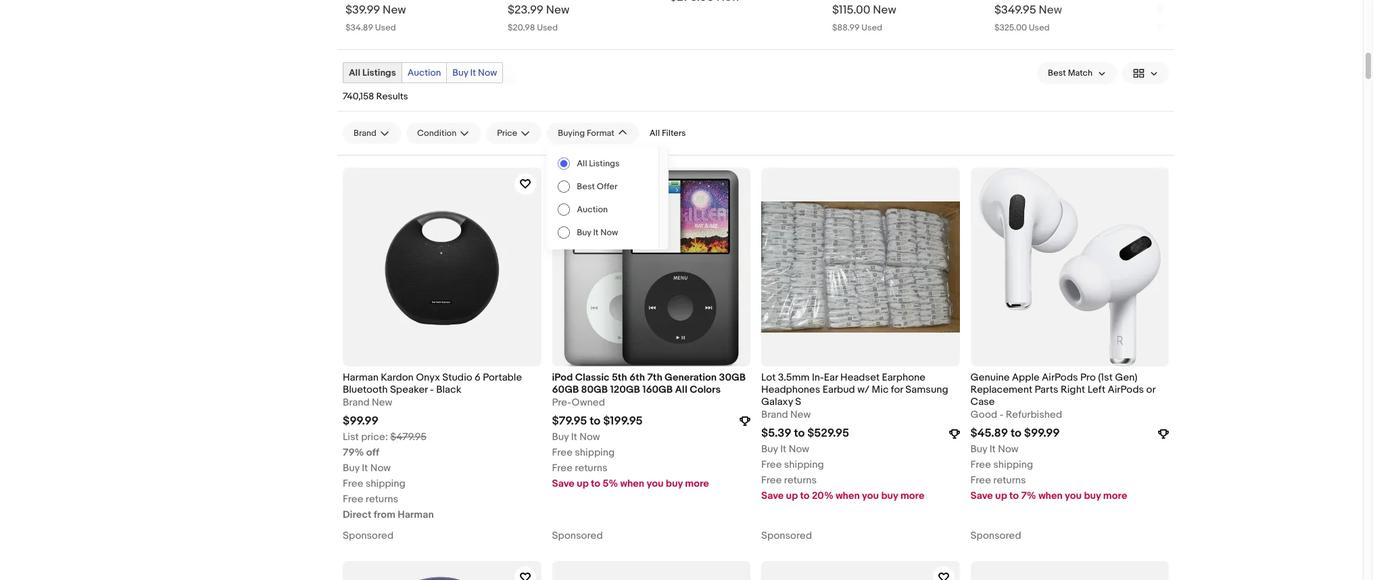 Task type: locate. For each thing, give the bounding box(es) containing it.
sponsored for $45.89
[[971, 530, 1021, 542]]

to left 7%
[[1010, 490, 1019, 503]]

now
[[478, 67, 497, 79], [601, 227, 618, 238], [580, 431, 600, 444], [789, 443, 809, 456], [998, 443, 1019, 456], [370, 462, 391, 475]]

new down 'bluetooth'
[[372, 396, 392, 409]]

returns up 7%
[[993, 474, 1026, 487]]

0 vertical spatial auction
[[408, 67, 441, 79]]

returns up 20%
[[784, 474, 817, 487]]

- right good
[[1000, 409, 1004, 421]]

1 horizontal spatial top rated plus image
[[949, 428, 960, 439]]

returns inside $45.89 to $99.99 buy it now free shipping free returns save up to 7% when you buy more
[[993, 474, 1026, 487]]

all listings up the best offer
[[577, 158, 620, 169]]

1 horizontal spatial harman
[[398, 509, 434, 521]]

new inside "$115.00 new $88.99 used"
[[873, 4, 897, 17]]

0 vertical spatial buy it now
[[453, 67, 497, 79]]

sponsored down 5%
[[552, 530, 603, 542]]

740,158
[[343, 91, 374, 102]]

used inside "$115.00 new $88.99 used"
[[862, 23, 883, 33]]

used for $379.95
[[1191, 23, 1212, 33]]

0 horizontal spatial top rated plus image
[[740, 416, 751, 427]]

1 vertical spatial buy it now
[[577, 227, 618, 238]]

filters
[[662, 128, 686, 139]]

buy inside "$5.39 to $529.95 buy it now free shipping free returns save up to 20% when you buy more"
[[881, 490, 898, 503]]

new inside $39.99 new $34.89 used
[[383, 4, 406, 17]]

auction down the best offer
[[577, 204, 608, 215]]

1 horizontal spatial more
[[901, 490, 925, 503]]

returns inside $79.95 to $199.95 buy it now free shipping free returns save up to 5% when you buy more
[[575, 462, 608, 475]]

more inside $79.95 to $199.95 buy it now free shipping free returns save up to 5% when you buy more
[[685, 477, 709, 490]]

0 horizontal spatial all listings link
[[343, 63, 402, 83]]

used inside the '$379.95 new $354.99 used'
[[1191, 23, 1212, 33]]

new inside the '$379.95 new $354.99 used'
[[1200, 4, 1224, 17]]

more for $529.95
[[901, 490, 925, 503]]

you right 7%
[[1065, 490, 1082, 503]]

0 vertical spatial -
[[430, 383, 434, 396]]

all listings link up offer
[[547, 152, 659, 175]]

lot 3.5mm in-ear headset earphone headphones earbud w/ mic for samsung  galaxy s image
[[761, 168, 960, 366]]

1 horizontal spatial up
[[786, 490, 798, 503]]

owned
[[572, 396, 605, 409]]

used inside $349.95 new $325.00 used
[[1029, 23, 1050, 33]]

new inside $23.99 new $20.98 used
[[546, 4, 570, 17]]

you inside "$5.39 to $529.95 buy it now free shipping free returns save up to 20% when you buy more"
[[862, 490, 879, 503]]

save left 7%
[[971, 490, 993, 503]]

1 vertical spatial buy it now link
[[547, 221, 659, 244]]

shipping up 20%
[[784, 459, 824, 472]]

2 horizontal spatial up
[[995, 490, 1007, 503]]

4 sponsored from the left
[[971, 530, 1021, 542]]

s
[[795, 396, 801, 409]]

you
[[647, 477, 664, 490], [862, 490, 879, 503], [1065, 490, 1082, 503]]

save inside $79.95 to $199.95 buy it now free shipping free returns save up to 5% when you buy more
[[552, 477, 575, 490]]

new right the $379.95
[[1200, 4, 1224, 17]]

2 horizontal spatial buy
[[1084, 490, 1101, 503]]

2 used from the left
[[537, 23, 558, 33]]

it
[[470, 67, 476, 79], [593, 227, 599, 238], [571, 431, 577, 444], [780, 443, 787, 456], [990, 443, 996, 456], [362, 462, 368, 475]]

0 horizontal spatial auction
[[408, 67, 441, 79]]

1 horizontal spatial listings
[[589, 158, 620, 169]]

new right $23.99
[[546, 4, 570, 17]]

to
[[590, 415, 601, 428], [794, 427, 805, 440], [1011, 427, 1022, 440], [591, 477, 600, 490], [800, 490, 810, 503], [1010, 490, 1019, 503]]

all listings link up 740,158 results
[[343, 63, 402, 83]]

left
[[1088, 383, 1106, 396]]

you inside $45.89 to $99.99 buy it now free shipping free returns save up to 7% when you buy more
[[1065, 490, 1082, 503]]

harman left kardon
[[343, 371, 379, 384]]

used right $88.99
[[862, 23, 883, 33]]

save left 20%
[[761, 490, 784, 503]]

used inside $39.99 new $34.89 used
[[375, 23, 396, 33]]

auction link
[[402, 63, 446, 83], [547, 198, 659, 221]]

you inside $79.95 to $199.95 buy it now free shipping free returns save up to 5% when you buy more
[[647, 477, 664, 490]]

when inside $45.89 to $99.99 buy it now free shipping free returns save up to 7% when you buy more
[[1039, 490, 1063, 503]]

1 vertical spatial listings
[[589, 158, 620, 169]]

1 horizontal spatial you
[[862, 490, 879, 503]]

shipping up from
[[366, 477, 405, 490]]

used for $115.00
[[862, 23, 883, 33]]

right
[[1061, 383, 1085, 396]]

0 horizontal spatial brand
[[343, 396, 370, 409]]

$349.95 new $325.00 used
[[995, 4, 1062, 33]]

used right $354.99
[[1191, 23, 1212, 33]]

up for $5.39
[[786, 490, 798, 503]]

airpods left or
[[1108, 383, 1144, 396]]

shipping inside "harman kardon onyx studio 6 portable bluetooth speaker - black brand new $99.99 list price: $479.95 79% off buy it now free shipping free returns direct from harman"
[[366, 477, 405, 490]]

apple
[[1012, 371, 1040, 384]]

returns for $45.89
[[993, 474, 1026, 487]]

harman right from
[[398, 509, 434, 521]]

it inside $79.95 to $199.95 buy it now free shipping free returns save up to 5% when you buy more
[[571, 431, 577, 444]]

shipping inside "$5.39 to $529.95 buy it now free shipping free returns save up to 20% when you buy more"
[[784, 459, 824, 472]]

or
[[1146, 383, 1156, 396]]

1 horizontal spatial all listings
[[577, 158, 620, 169]]

$5.39 to $529.95 buy it now free shipping free returns save up to 20% when you buy more
[[761, 427, 925, 503]]

parts
[[1035, 383, 1059, 396]]

0 horizontal spatial $99.99
[[343, 415, 379, 428]]

genuine apple airpods pro (1st gen) replacement parts right left airpods or case image
[[971, 168, 1169, 366]]

0 vertical spatial all listings
[[349, 67, 396, 79]]

buy right 7%
[[1084, 490, 1101, 503]]

listings up best offer "link" at left top
[[589, 158, 620, 169]]

2 sponsored from the left
[[552, 530, 603, 542]]

free
[[552, 446, 573, 459], [761, 459, 782, 472], [971, 459, 991, 472], [552, 462, 573, 475], [761, 474, 782, 487], [971, 474, 991, 487], [343, 477, 363, 490], [343, 493, 363, 506]]

returns for $5.39
[[784, 474, 817, 487]]

sponsored down 7%
[[971, 530, 1021, 542]]

1 horizontal spatial airpods
[[1108, 383, 1144, 396]]

sponsored for $5.39
[[761, 530, 812, 542]]

all inside all filters button
[[650, 128, 660, 139]]

save inside "$5.39 to $529.95 buy it now free shipping free returns save up to 20% when you buy more"
[[761, 490, 784, 503]]

0 horizontal spatial buy
[[666, 477, 683, 490]]

$99.99 up 'list'
[[343, 415, 379, 428]]

all listings up 740,158 results
[[349, 67, 396, 79]]

1 horizontal spatial -
[[1000, 409, 1004, 421]]

$479.95
[[390, 431, 427, 444]]

1 horizontal spatial save
[[761, 490, 784, 503]]

$99.99
[[343, 415, 379, 428], [1024, 427, 1060, 440]]

buy it now link
[[447, 63, 503, 83], [547, 221, 659, 244]]

$99.99 down refurbished
[[1024, 427, 1060, 440]]

you for $99.99
[[1065, 490, 1082, 503]]

5th
[[612, 371, 627, 384]]

from
[[374, 509, 395, 521]]

all up the best
[[577, 158, 587, 169]]

shipping inside $45.89 to $99.99 buy it now free shipping free returns save up to 7% when you buy more
[[993, 459, 1033, 472]]

sponsored down direct
[[343, 530, 394, 542]]

when right 20%
[[836, 490, 860, 503]]

0 horizontal spatial auction link
[[402, 63, 446, 83]]

used right '$20.98'
[[537, 23, 558, 33]]

returns up from
[[366, 493, 398, 506]]

you right 20%
[[862, 490, 879, 503]]

0 horizontal spatial harman
[[343, 371, 379, 384]]

buy for $99.99
[[1084, 490, 1101, 503]]

more
[[685, 477, 709, 490], [901, 490, 925, 503], [1103, 490, 1127, 503]]

top rated plus image
[[740, 416, 751, 427], [949, 428, 960, 439], [1158, 428, 1169, 439]]

results
[[376, 91, 408, 102]]

2 horizontal spatial when
[[1039, 490, 1063, 503]]

- left black
[[430, 383, 434, 396]]

airpods
[[1042, 371, 1078, 384], [1108, 383, 1144, 396]]

80gb
[[581, 383, 608, 396]]

list
[[343, 431, 359, 444]]

shipping up 7%
[[993, 459, 1033, 472]]

pro
[[1081, 371, 1096, 384]]

auction up results
[[408, 67, 441, 79]]

0 vertical spatial listings
[[362, 67, 396, 79]]

0 horizontal spatial more
[[685, 477, 709, 490]]

1 vertical spatial -
[[1000, 409, 1004, 421]]

1 vertical spatial harman
[[398, 509, 434, 521]]

0 vertical spatial auction link
[[402, 63, 446, 83]]

buy it now
[[453, 67, 497, 79], [577, 227, 618, 238]]

up for $45.89
[[995, 490, 1007, 503]]

used inside $23.99 new $20.98 used
[[537, 23, 558, 33]]

auction link up results
[[402, 63, 446, 83]]

when for $199.95
[[620, 477, 644, 490]]

used right $325.00
[[1029, 23, 1050, 33]]

buy inside $79.95 to $199.95 buy it now free shipping free returns save up to 5% when you buy more
[[666, 477, 683, 490]]

save left 5%
[[552, 477, 575, 490]]

colors
[[690, 383, 721, 396]]

up
[[577, 477, 589, 490], [786, 490, 798, 503], [995, 490, 1007, 503]]

sponsored
[[343, 530, 394, 542], [552, 530, 603, 542], [761, 530, 812, 542], [971, 530, 1021, 542]]

auction link down offer
[[547, 198, 659, 221]]

0 horizontal spatial up
[[577, 477, 589, 490]]

now inside "harman kardon onyx studio 6 portable bluetooth speaker - black brand new $99.99 list price: $479.95 79% off buy it now free shipping free returns direct from harman"
[[370, 462, 391, 475]]

3 used from the left
[[862, 23, 883, 33]]

save
[[552, 477, 575, 490], [761, 490, 784, 503], [971, 490, 993, 503]]

sponsored for $79.95
[[552, 530, 603, 542]]

more inside $45.89 to $99.99 buy it now free shipping free returns save up to 7% when you buy more
[[1103, 490, 1127, 503]]

1 horizontal spatial auction
[[577, 204, 608, 215]]

2 horizontal spatial you
[[1065, 490, 1082, 503]]

when for $529.95
[[836, 490, 860, 503]]

when for $99.99
[[1039, 490, 1063, 503]]

speaker
[[390, 383, 428, 396]]

1 sponsored from the left
[[343, 530, 394, 542]]

1 horizontal spatial buy it now
[[577, 227, 618, 238]]

4 used from the left
[[1029, 23, 1050, 33]]

headphones
[[761, 383, 820, 396]]

new right $39.99
[[383, 4, 406, 17]]

$34.89
[[346, 23, 373, 33]]

sponsored down 20%
[[761, 530, 812, 542]]

1 horizontal spatial $99.99
[[1024, 427, 1060, 440]]

0 horizontal spatial when
[[620, 477, 644, 490]]

brand
[[343, 396, 370, 409], [761, 409, 788, 421]]

0 horizontal spatial -
[[430, 383, 434, 396]]

brand inside lot 3.5mm in-ear headset earphone headphones earbud w/ mic for samsung galaxy s brand new
[[761, 409, 788, 421]]

new inside "harman kardon onyx studio 6 portable bluetooth speaker - black brand new $99.99 list price: $479.95 79% off buy it now free shipping free returns direct from harman"
[[372, 396, 392, 409]]

all left the filters
[[650, 128, 660, 139]]

now inside $79.95 to $199.95 buy it now free shipping free returns save up to 5% when you buy more
[[580, 431, 600, 444]]

1 horizontal spatial buy it now link
[[547, 221, 659, 244]]

120gb
[[610, 383, 640, 396]]

save inside $45.89 to $99.99 buy it now free shipping free returns save up to 7% when you buy more
[[971, 490, 993, 503]]

2 horizontal spatial more
[[1103, 490, 1127, 503]]

up inside $45.89 to $99.99 buy it now free shipping free returns save up to 7% when you buy more
[[995, 490, 1007, 503]]

when right 5%
[[620, 477, 644, 490]]

0 horizontal spatial buy it now
[[453, 67, 497, 79]]

$45.89
[[971, 427, 1008, 440]]

0 horizontal spatial save
[[552, 477, 575, 490]]

top rated plus image for $99.99
[[1158, 428, 1169, 439]]

$39.99
[[346, 4, 380, 17]]

2 horizontal spatial top rated plus image
[[1158, 428, 1169, 439]]

new right $349.95 on the right top
[[1039, 4, 1062, 17]]

galaxy
[[761, 396, 793, 409]]

1 horizontal spatial all listings link
[[547, 152, 659, 175]]

new down s
[[790, 409, 811, 421]]

mic
[[872, 383, 889, 396]]

replacement
[[971, 383, 1033, 396]]

when right 7%
[[1039, 490, 1063, 503]]

buy inside "harman kardon onyx studio 6 portable bluetooth speaker - black brand new $99.99 list price: $479.95 79% off buy it now free shipping free returns direct from harman"
[[343, 462, 360, 475]]

shipping for $199.95
[[575, 446, 615, 459]]

headset
[[840, 371, 880, 384]]

all right 160gb
[[675, 383, 688, 396]]

$5.39
[[761, 427, 792, 440]]

shipping for $529.95
[[784, 459, 824, 472]]

buy inside $45.89 to $99.99 buy it now free shipping free returns save up to 7% when you buy more
[[1084, 490, 1101, 503]]

returns up 5%
[[575, 462, 608, 475]]

up inside "$5.39 to $529.95 buy it now free shipping free returns save up to 20% when you buy more"
[[786, 490, 798, 503]]

used for $349.95
[[1029, 23, 1050, 33]]

best offer
[[577, 181, 618, 192]]

2 horizontal spatial save
[[971, 490, 993, 503]]

airpods left the pro
[[1042, 371, 1078, 384]]

more inside "$5.39 to $529.95 buy it now free shipping free returns save up to 20% when you buy more"
[[901, 490, 925, 503]]

(1st
[[1098, 371, 1113, 384]]

1 horizontal spatial brand
[[761, 409, 788, 421]]

$199.95
[[603, 415, 643, 428]]

1 used from the left
[[375, 23, 396, 33]]

used right $34.89
[[375, 23, 396, 33]]

up left 7%
[[995, 490, 1007, 503]]

you for $199.95
[[647, 477, 664, 490]]

when inside $79.95 to $199.95 buy it now free shipping free returns save up to 5% when you buy more
[[620, 477, 644, 490]]

5 used from the left
[[1191, 23, 1212, 33]]

generation
[[665, 371, 717, 384]]

$115.00 new $88.99 used
[[832, 4, 897, 33]]

new right $115.00
[[873, 4, 897, 17]]

3 sponsored from the left
[[761, 530, 812, 542]]

when inside "$5.39 to $529.95 buy it now free shipping free returns save up to 20% when you buy more"
[[836, 490, 860, 503]]

in-
[[812, 371, 824, 384]]

ipod classic 5th 6th 7th generation 30gb 60gb 80gb 120gb 160gb all colors pre-owned
[[552, 371, 746, 409]]

brand down galaxy
[[761, 409, 788, 421]]

0 vertical spatial all listings link
[[343, 63, 402, 83]]

black
[[436, 383, 462, 396]]

up left 5%
[[577, 477, 589, 490]]

case
[[971, 396, 995, 409]]

returns inside "$5.39 to $529.95 buy it now free shipping free returns save up to 20% when you buy more"
[[784, 474, 817, 487]]

all up 740,158 at the top left
[[349, 67, 360, 79]]

returns for $79.95
[[575, 462, 608, 475]]

new inside $349.95 new $325.00 used
[[1039, 4, 1062, 17]]

new
[[383, 4, 406, 17], [546, 4, 570, 17], [873, 4, 897, 17], [1039, 4, 1062, 17], [1200, 4, 1224, 17], [372, 396, 392, 409], [790, 409, 811, 421]]

shipping inside $79.95 to $199.95 buy it now free shipping free returns save up to 5% when you buy more
[[575, 446, 615, 459]]

buying format
[[558, 128, 615, 139]]

listings up 740,158 results
[[362, 67, 396, 79]]

1 vertical spatial all listings
[[577, 158, 620, 169]]

shipping up 5%
[[575, 446, 615, 459]]

listings
[[362, 67, 396, 79], [589, 158, 620, 169]]

you right 5%
[[647, 477, 664, 490]]

studio
[[442, 371, 472, 384]]

buy right 5%
[[666, 477, 683, 490]]

up left 20%
[[786, 490, 798, 503]]

buy inside $45.89 to $99.99 buy it now free shipping free returns save up to 7% when you buy more
[[971, 443, 987, 456]]

up inside $79.95 to $199.95 buy it now free shipping free returns save up to 5% when you buy more
[[577, 477, 589, 490]]

$99.99 inside "harman kardon onyx studio 6 portable bluetooth speaker - black brand new $99.99 list price: $479.95 79% off buy it now free shipping free returns direct from harman"
[[343, 415, 379, 428]]

1 horizontal spatial when
[[836, 490, 860, 503]]

160gb
[[643, 383, 673, 396]]

brand down 'bluetooth'
[[343, 396, 370, 409]]

0 vertical spatial buy it now link
[[447, 63, 503, 83]]

top rated plus image for $529.95
[[949, 428, 960, 439]]

all listings link
[[343, 63, 402, 83], [547, 152, 659, 175]]

buy right 20%
[[881, 490, 898, 503]]

1 vertical spatial auction link
[[547, 198, 659, 221]]

-
[[430, 383, 434, 396], [1000, 409, 1004, 421]]

1 horizontal spatial buy
[[881, 490, 898, 503]]

0 horizontal spatial you
[[647, 477, 664, 490]]

sponsored for $99.99
[[343, 530, 394, 542]]

0 horizontal spatial listings
[[362, 67, 396, 79]]

when
[[620, 477, 644, 490], [836, 490, 860, 503], [1039, 490, 1063, 503]]

79%
[[343, 446, 364, 459]]

top rated plus image for $199.95
[[740, 416, 751, 427]]

0 horizontal spatial buy it now link
[[447, 63, 503, 83]]

shipping
[[575, 446, 615, 459], [784, 459, 824, 472], [993, 459, 1033, 472], [366, 477, 405, 490]]



Task type: vqa. For each thing, say whether or not it's contained in the screenshot.
BUYING FORMAT
yes



Task type: describe. For each thing, give the bounding box(es) containing it.
format
[[587, 128, 615, 139]]

buying format button
[[547, 123, 639, 144]]

price:
[[361, 431, 388, 444]]

$79.95 to $199.95 buy it now free shipping free returns save up to 5% when you buy more
[[552, 415, 709, 490]]

7th
[[647, 371, 662, 384]]

1 horizontal spatial auction link
[[547, 198, 659, 221]]

20%
[[812, 490, 834, 503]]

$99.99 inside $45.89 to $99.99 buy it now free shipping free returns save up to 7% when you buy more
[[1024, 427, 1060, 440]]

0 vertical spatial harman
[[343, 371, 379, 384]]

best
[[577, 181, 595, 192]]

up for $79.95
[[577, 477, 589, 490]]

best offer link
[[547, 175, 659, 198]]

to down owned
[[590, 415, 601, 428]]

$39.99 new $34.89 used
[[346, 4, 406, 33]]

classic
[[575, 371, 610, 384]]

0 horizontal spatial airpods
[[1042, 371, 1078, 384]]

5%
[[603, 477, 618, 490]]

kardon
[[381, 371, 414, 384]]

w/
[[857, 383, 870, 396]]

$20.98
[[508, 23, 535, 33]]

off
[[366, 446, 379, 459]]

ear
[[824, 371, 838, 384]]

for
[[891, 383, 903, 396]]

ipod classic 5th 6th 7th generation 30gb 60gb 80gb 120gb 160gb all colors image
[[552, 168, 751, 366]]

$379.95 new $354.99 used
[[1157, 4, 1224, 33]]

genuine apple airpods pro (1st gen) replacement parts right left airpods or case link
[[971, 371, 1169, 409]]

lot 3.5mm in-ear headset earphone headphones earbud w/ mic for samsung galaxy s link
[[761, 371, 960, 409]]

all inside ipod classic 5th 6th 7th generation 30gb 60gb 80gb 120gb 160gb all colors pre-owned
[[675, 383, 688, 396]]

new inside lot 3.5mm in-ear headset earphone headphones earbud w/ mic for samsung galaxy s brand new
[[790, 409, 811, 421]]

$115.00
[[832, 4, 871, 17]]

$79.95
[[552, 415, 587, 428]]

pre-
[[552, 396, 572, 409]]

direct
[[343, 509, 372, 521]]

save for $5.39
[[761, 490, 784, 503]]

harman kardon onyx studio 6 portable bluetooth speaker - black brand new $99.99 list price: $479.95 79% off buy it now free shipping free returns direct from harman
[[343, 371, 522, 521]]

to right the $5.39
[[794, 427, 805, 440]]

$349.95
[[995, 4, 1036, 17]]

good
[[971, 409, 997, 421]]

3.5mm
[[778, 371, 810, 384]]

60gb
[[552, 383, 579, 396]]

30gb
[[719, 371, 746, 384]]

used for $39.99
[[375, 23, 396, 33]]

6th
[[630, 371, 645, 384]]

$23.99
[[508, 4, 544, 17]]

it inside "$5.39 to $529.95 buy it now free shipping free returns save up to 20% when you buy more"
[[780, 443, 787, 456]]

more for $99.99
[[1103, 490, 1127, 503]]

harman kardon onyx studio 6 portable bluetooth speaker - black link
[[343, 371, 541, 396]]

new for $39.99 new
[[383, 4, 406, 17]]

lot
[[761, 371, 776, 384]]

now inside "$5.39 to $529.95 buy it now free shipping free returns save up to 20% when you buy more"
[[789, 443, 809, 456]]

new for $379.95 new
[[1200, 4, 1224, 17]]

$23.99 new $20.98 used
[[508, 4, 570, 33]]

buying
[[558, 128, 585, 139]]

6
[[475, 371, 481, 384]]

samsung
[[906, 383, 948, 396]]

it inside $45.89 to $99.99 buy it now free shipping free returns save up to 7% when you buy more
[[990, 443, 996, 456]]

all filters
[[650, 128, 686, 139]]

$379.95
[[1157, 4, 1198, 17]]

genuine apple airpods pro (1st gen) replacement parts right left airpods or case good - refurbished
[[971, 371, 1156, 421]]

brand inside "harman kardon onyx studio 6 portable bluetooth speaker - black brand new $99.99 list price: $479.95 79% off buy it now free shipping free returns direct from harman"
[[343, 396, 370, 409]]

new for $115.00 new
[[873, 4, 897, 17]]

onyx
[[416, 371, 440, 384]]

1 vertical spatial auction
[[577, 204, 608, 215]]

offer
[[597, 181, 618, 192]]

- inside the genuine apple airpods pro (1st gen) replacement parts right left airpods or case good - refurbished
[[1000, 409, 1004, 421]]

bluetooth
[[343, 383, 388, 396]]

lot 3.5mm in-ear headset earphone headphones earbud w/ mic for samsung galaxy s brand new
[[761, 371, 948, 421]]

buy inside $79.95 to $199.95 buy it now free shipping free returns save up to 5% when you buy more
[[552, 431, 569, 444]]

$88.99
[[832, 23, 860, 33]]

- inside "harman kardon onyx studio 6 portable bluetooth speaker - black brand new $99.99 list price: $479.95 79% off buy it now free shipping free returns direct from harman"
[[430, 383, 434, 396]]

genuine
[[971, 371, 1010, 384]]

save for $79.95
[[552, 477, 575, 490]]

used for $23.99
[[537, 23, 558, 33]]

to down refurbished
[[1011, 427, 1022, 440]]

to left 20%
[[800, 490, 810, 503]]

gen)
[[1115, 371, 1138, 384]]

save for $45.89
[[971, 490, 993, 503]]

buy for $529.95
[[881, 490, 898, 503]]

all filters button
[[644, 123, 691, 144]]

returns inside "harman kardon onyx studio 6 portable bluetooth speaker - black brand new $99.99 list price: $479.95 79% off buy it now free shipping free returns direct from harman"
[[366, 493, 398, 506]]

buy for $199.95
[[666, 477, 683, 490]]

0 horizontal spatial all listings
[[349, 67, 396, 79]]

earphone
[[882, 371, 926, 384]]

now inside $45.89 to $99.99 buy it now free shipping free returns save up to 7% when you buy more
[[998, 443, 1019, 456]]

$354.99
[[1157, 23, 1189, 33]]

new for $23.99 new
[[546, 4, 570, 17]]

$45.89 to $99.99 buy it now free shipping free returns save up to 7% when you buy more
[[971, 427, 1127, 503]]

buy inside "$5.39 to $529.95 buy it now free shipping free returns save up to 20% when you buy more"
[[761, 443, 778, 456]]

ipod
[[552, 371, 573, 384]]

more for $199.95
[[685, 477, 709, 490]]

portable
[[483, 371, 522, 384]]

harman kardon onyx studio 6 portable bluetooth speaker - black image
[[343, 168, 541, 366]]

ipod classic 5th 6th 7th generation 30gb 60gb 80gb 120gb 160gb all colors link
[[552, 371, 751, 396]]

new for $349.95 new
[[1039, 4, 1062, 17]]

to left 5%
[[591, 477, 600, 490]]

7%
[[1021, 490, 1036, 503]]

it inside "harman kardon onyx studio 6 portable bluetooth speaker - black brand new $99.99 list price: $479.95 79% off buy it now free shipping free returns direct from harman"
[[362, 462, 368, 475]]

refurbished
[[1006, 409, 1062, 421]]

1 vertical spatial all listings link
[[547, 152, 659, 175]]

shipping for $99.99
[[993, 459, 1033, 472]]

$325.00
[[995, 23, 1027, 33]]

740,158 results
[[343, 91, 408, 102]]

earbud
[[823, 383, 855, 396]]

you for $529.95
[[862, 490, 879, 503]]



